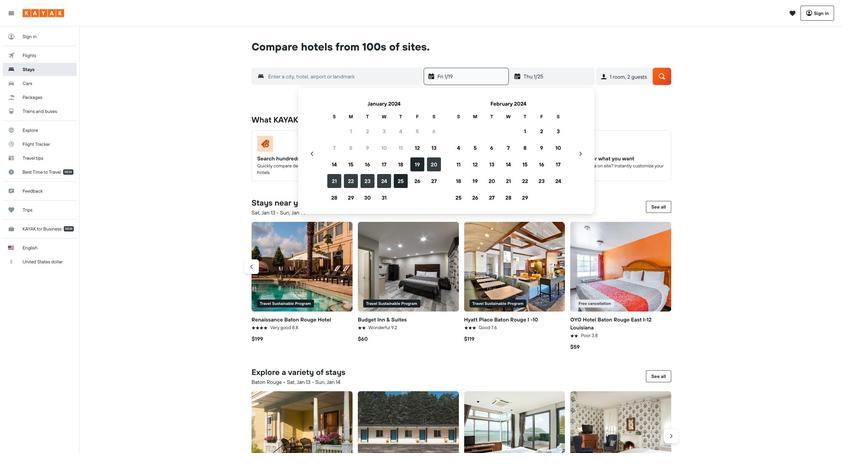 Task type: vqa. For each thing, say whether or not it's contained in the screenshot.
Flight destination input text field
no



Task type: describe. For each thing, give the bounding box(es) containing it.
hotel element
[[464, 392, 565, 454]]

1 grid from the left
[[326, 96, 443, 206]]

back image
[[248, 264, 255, 270]]

explore a variety of stays carousel region
[[249, 389, 679, 454]]

stays near you carousel region
[[244, 220, 675, 354]]

previous month image
[[309, 151, 316, 157]]

motel element
[[358, 392, 459, 454]]

bed & breakfast element
[[252, 392, 353, 454]]

oyo hotel baton rouge east i-12 louisiana element
[[571, 222, 672, 312]]

hyatt place baton rouge i -10 element
[[464, 222, 565, 312]]

forward image
[[669, 433, 675, 440]]



Task type: locate. For each thing, give the bounding box(es) containing it.
1 horizontal spatial grid
[[451, 96, 567, 206]]

budget inn & suites element
[[358, 222, 459, 312]]

renaissance baton rouge hotel element
[[252, 222, 353, 312]]

next month image
[[578, 151, 584, 157]]

0 horizontal spatial grid
[[326, 96, 443, 206]]

None search field
[[242, 53, 682, 98]]

figure
[[257, 136, 344, 155], [364, 136, 451, 155], [470, 136, 557, 155], [576, 136, 664, 155], [252, 222, 353, 312], [358, 222, 459, 312], [464, 222, 565, 312], [571, 222, 672, 312]]

Enter a city, hotel, airport or landmark text field
[[264, 72, 423, 81]]

row
[[326, 113, 443, 120], [451, 113, 567, 120], [326, 123, 443, 140], [451, 123, 567, 140], [326, 140, 443, 156], [451, 140, 567, 156], [326, 156, 443, 173], [451, 156, 567, 173], [326, 173, 443, 190], [451, 173, 567, 190], [326, 190, 443, 206], [451, 190, 567, 206]]

navigation menu image
[[8, 10, 15, 16]]

inn element
[[571, 392, 672, 454]]

start date calendar input element
[[306, 96, 587, 206]]

grid
[[326, 96, 443, 206], [451, 96, 567, 206]]

2 grid from the left
[[451, 96, 567, 206]]

united states (english) image
[[8, 246, 14, 250]]



